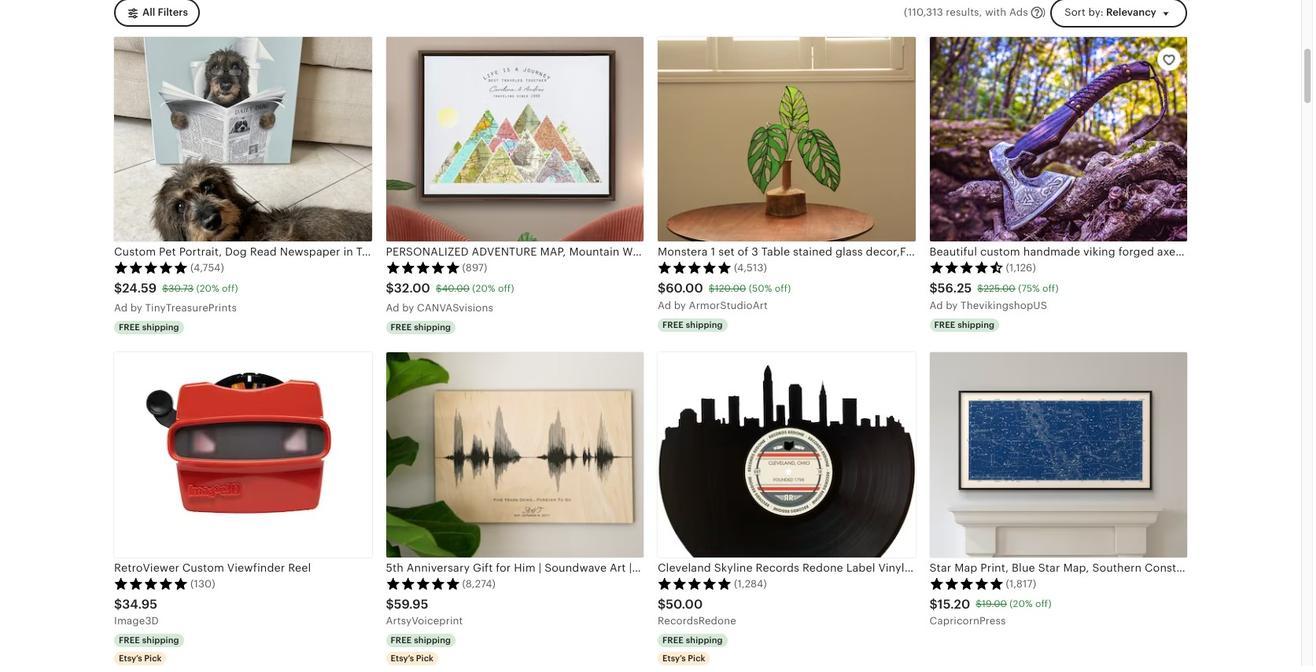 Task type: vqa. For each thing, say whether or not it's contained in the screenshot.
middle (20%
yes



Task type: locate. For each thing, give the bounding box(es) containing it.
b inside $ 60.00 $ 120.00 (50% off) a d b y armorstudioart
[[674, 299, 681, 311]]

b
[[674, 299, 681, 311], [946, 299, 953, 311], [130, 302, 137, 314], [402, 302, 409, 314]]

off) inside $ 24.59 $ 30.73 (20% off) a d b y tinytreasureprints
[[222, 283, 238, 294]]

|
[[539, 561, 542, 574], [629, 561, 632, 574], [735, 561, 738, 574]]

2 horizontal spatial etsy's pick
[[662, 653, 705, 663]]

free shipping down image3d
[[119, 636, 179, 645]]

b inside $ 56.25 $ 225.00 (75% off) a d b y thevikingshopus
[[946, 299, 953, 311]]

shipping down $ 24.59 $ 30.73 (20% off) a d b y tinytreasureprints
[[142, 322, 179, 332]]

off) right 40.00
[[498, 283, 514, 294]]

free down recordsredone
[[662, 636, 684, 645]]

4.5 out of 5 stars image
[[930, 261, 1004, 274]]

y down 60.00
[[680, 299, 686, 311]]

b inside $ 24.59 $ 30.73 (20% off) a d b y tinytreasureprints
[[130, 302, 137, 314]]

b for 32.00
[[402, 302, 409, 314]]

d
[[665, 299, 671, 311], [936, 299, 943, 311], [121, 302, 128, 314], [393, 302, 399, 314]]

free shipping down canvasvisions
[[391, 322, 451, 332]]

1 etsy's pick from the left
[[119, 653, 162, 663]]

b down 56.25
[[946, 299, 953, 311]]

(50%
[[749, 283, 772, 294]]

shipping for (4,513)
[[686, 320, 723, 329]]

shipping for (8,274)
[[414, 636, 451, 645]]

34.95
[[122, 597, 157, 612]]

d for 24.59
[[121, 302, 128, 314]]

d for 32.00
[[393, 302, 399, 314]]

(20% inside $ 32.00 $ 40.00 (20% off) a d b y canvasvisions
[[472, 283, 495, 294]]

shipping down artsyvoiceprint
[[414, 636, 451, 645]]

a for 56.25
[[930, 299, 937, 311]]

all filters button
[[114, 0, 200, 27]]

free for (897)
[[391, 322, 412, 332]]

30.73
[[168, 283, 194, 294]]

capricornpress
[[930, 615, 1006, 627]]

etsy's pick
[[119, 653, 162, 663], [391, 653, 434, 663], [662, 653, 705, 663]]

free down image3d
[[119, 636, 140, 645]]

5 out of 5 stars image for (1,284)
[[658, 578, 732, 590]]

2 horizontal spatial etsy's
[[662, 653, 686, 663]]

5 out of 5 stars image down retroviewer
[[114, 578, 188, 590]]

5 out of 5 stars image up 15.20
[[930, 578, 1004, 590]]

y inside $ 32.00 $ 40.00 (20% off) a d b y canvasvisions
[[409, 302, 414, 314]]

d down 60.00
[[665, 299, 671, 311]]

d inside $ 32.00 $ 40.00 (20% off) a d b y canvasvisions
[[393, 302, 399, 314]]

d down 32.00
[[393, 302, 399, 314]]

retroviewer
[[114, 561, 179, 574]]

pick down recordsredone
[[688, 653, 705, 663]]

free shipping down 24.59
[[119, 322, 179, 332]]

soundwave
[[545, 561, 607, 574]]

with
[[985, 6, 1007, 18]]

shipping
[[686, 320, 723, 329], [958, 320, 995, 329], [142, 322, 179, 332], [414, 322, 451, 332], [142, 636, 179, 645], [414, 636, 451, 645], [686, 636, 723, 645]]

gift
[[473, 561, 493, 574], [832, 561, 852, 574]]

| right 'him'
[[539, 561, 542, 574]]

anniversary up 50.00
[[669, 561, 732, 574]]

y inside $ 24.59 $ 30.73 (20% off) a d b y tinytreasureprints
[[137, 302, 142, 314]]

0 horizontal spatial |
[[539, 561, 542, 574]]

1 horizontal spatial etsy's
[[391, 653, 414, 663]]

free down 56.25
[[934, 320, 955, 329]]

y down 24.59
[[137, 302, 142, 314]]

3 etsy's from the left
[[662, 653, 686, 663]]

off) inside $ 32.00 $ 40.00 (20% off) a d b y canvasvisions
[[498, 283, 514, 294]]

(20% down (4,754)
[[196, 283, 219, 294]]

etsy's pick for 50.00
[[662, 653, 705, 663]]

free down 24.59
[[119, 322, 140, 332]]

1 horizontal spatial anniversary
[[669, 561, 732, 574]]

$ 60.00 $ 120.00 (50% off) a d b y armorstudioart
[[658, 281, 791, 311]]

5 out of 5 stars image up 24.59
[[114, 261, 188, 274]]

off) right (50%
[[775, 283, 791, 294]]

pick for 34.95
[[144, 653, 162, 663]]

60.00
[[666, 281, 703, 296]]

a for 24.59
[[114, 302, 121, 314]]

y inside $ 56.25 $ 225.00 (75% off) a d b y thevikingshopus
[[952, 299, 958, 311]]

free shipping down artsyvoiceprint
[[391, 636, 451, 645]]

(4,754)
[[190, 262, 224, 274]]

0 horizontal spatial etsy's
[[119, 653, 142, 663]]

art
[[610, 561, 626, 574]]

19.00
[[982, 599, 1007, 610]]

etsy's pick for 34.95
[[119, 653, 162, 663]]

d inside $ 24.59 $ 30.73 (20% off) a d b y tinytreasureprints
[[121, 302, 128, 314]]

b for 60.00
[[674, 299, 681, 311]]

2 anniversary from the left
[[669, 561, 732, 574]]

5 out of 5 stars image up 32.00
[[386, 261, 460, 274]]

2 horizontal spatial |
[[735, 561, 738, 574]]

off) inside $ 60.00 $ 120.00 (50% off) a d b y armorstudioart
[[775, 283, 791, 294]]

a inside $ 56.25 $ 225.00 (75% off) a d b y thevikingshopus
[[930, 299, 937, 311]]

5 out of 5 stars image up 59.95 at the bottom of the page
[[386, 578, 460, 590]]

0 horizontal spatial etsy's pick
[[119, 653, 162, 663]]

free shipping down 56.25
[[934, 320, 995, 329]]

a inside $ 60.00 $ 120.00 (50% off) a d b y armorstudioart
[[658, 299, 665, 311]]

0 horizontal spatial pick
[[144, 653, 162, 663]]

shipping for (4,754)
[[142, 322, 179, 332]]

a left armorstudioart
[[658, 299, 665, 311]]

free shipping for (130)
[[119, 636, 179, 645]]

3 pick from the left
[[688, 653, 705, 663]]

2 horizontal spatial pick
[[688, 653, 705, 663]]

5 out of 5 stars image for (1,817)
[[930, 578, 1004, 590]]

etsy's down recordsredone
[[662, 653, 686, 663]]

a left canvasvisions
[[386, 302, 393, 314]]

shipping down recordsredone
[[686, 636, 723, 645]]

5 out of 5 stars image for (897)
[[386, 261, 460, 274]]

y
[[680, 299, 686, 311], [952, 299, 958, 311], [137, 302, 142, 314], [409, 302, 414, 314]]

off) for 56.25
[[1042, 283, 1059, 294]]

| left voice
[[735, 561, 738, 574]]

shipping down $ 56.25 $ 225.00 (75% off) a d b y thevikingshopus
[[958, 320, 995, 329]]

off) inside $ 15.20 $ 19.00 (20% off) capricornpress
[[1035, 599, 1052, 610]]

free
[[662, 320, 684, 329], [934, 320, 955, 329], [119, 322, 140, 332], [391, 322, 412, 332], [119, 636, 140, 645], [391, 636, 412, 645], [662, 636, 684, 645]]

(20%
[[196, 283, 219, 294], [472, 283, 495, 294], [1010, 599, 1033, 610]]

1 horizontal spatial etsy's pick
[[391, 653, 434, 663]]

(
[[904, 6, 908, 18]]

b down 24.59
[[130, 302, 137, 314]]

all filters
[[142, 7, 188, 18]]

(1,126)
[[1006, 262, 1036, 274]]

1 horizontal spatial |
[[629, 561, 632, 574]]

a down 4.5 out of 5 stars image
[[930, 299, 937, 311]]

free for (1,126)
[[934, 320, 955, 329]]

etsy's for 50.00
[[662, 653, 686, 663]]

shipping down canvasvisions
[[414, 322, 451, 332]]

a inside $ 32.00 $ 40.00 (20% off) a d b y canvasvisions
[[386, 302, 393, 314]]

2 etsy's pick from the left
[[391, 653, 434, 663]]

shipping down image3d
[[142, 636, 179, 645]]

free shipping
[[662, 320, 723, 329], [934, 320, 995, 329], [119, 322, 179, 332], [391, 322, 451, 332], [119, 636, 179, 645], [391, 636, 451, 645], [662, 636, 723, 645]]

(20% for 24.59
[[196, 283, 219, 294]]

free shipping for (4,513)
[[662, 320, 723, 329]]

d down 56.25
[[936, 299, 943, 311]]

$ 32.00 $ 40.00 (20% off) a d b y canvasvisions
[[386, 281, 514, 314]]

(20% for 32.00
[[472, 283, 495, 294]]

$ 24.59 $ 30.73 (20% off) a d b y tinytreasureprints
[[114, 281, 238, 314]]

custom pet portrait, dog read newspaper in toilet, funny pet portrait, pet customization, kids bathroom wall art, personalized cat dog gift image
[[114, 37, 372, 241]]

etsy's pick down recordsredone
[[662, 653, 705, 663]]

pick down artsyvoiceprint
[[416, 653, 434, 663]]

free down 32.00
[[391, 322, 412, 332]]

image3d
[[114, 615, 159, 627]]

$ 15.20 $ 19.00 (20% off) capricornpress
[[930, 597, 1052, 627]]

etsy's down artsyvoiceprint
[[391, 653, 414, 663]]

pick down image3d
[[144, 653, 162, 663]]

pick for 59.95
[[416, 653, 434, 663]]

viewfinder
[[227, 561, 285, 574]]

b for 56.25
[[946, 299, 953, 311]]

1 horizontal spatial gift
[[832, 561, 852, 574]]

5 out of 5 stars image
[[114, 261, 188, 274], [386, 261, 460, 274], [658, 261, 732, 274], [114, 578, 188, 590], [386, 578, 460, 590], [658, 578, 732, 590], [930, 578, 1004, 590]]

anniversary
[[407, 561, 470, 574], [669, 561, 732, 574]]

anniversary right 5th at the bottom of the page
[[407, 561, 470, 574]]

d down 24.59
[[121, 302, 128, 314]]

shipping for (897)
[[414, 322, 451, 332]]

off) down (1,817)
[[1035, 599, 1052, 610]]

him
[[514, 561, 536, 574]]

off) down (4,754)
[[222, 283, 238, 294]]

$ inside "$ 50.00 recordsredone"
[[658, 597, 666, 612]]

etsy's down image3d
[[119, 653, 142, 663]]

5 out of 5 stars image up 50.00
[[658, 578, 732, 590]]

1 etsy's from the left
[[119, 653, 142, 663]]

gift right recording on the right bottom of page
[[832, 561, 852, 574]]

d inside $ 60.00 $ 120.00 (50% off) a d b y armorstudioart
[[665, 299, 671, 311]]

56.25
[[938, 281, 972, 296]]

b inside $ 32.00 $ 40.00 (20% off) a d b y canvasvisions
[[402, 302, 409, 314]]

free down artsyvoiceprint
[[391, 636, 412, 645]]

y down 56.25
[[952, 299, 958, 311]]

b down 60.00
[[674, 299, 681, 311]]

( 110,313 results,
[[904, 6, 982, 18]]

free shipping for (1,284)
[[662, 636, 723, 645]]

pick for 50.00
[[688, 653, 705, 663]]

2 etsy's from the left
[[391, 653, 414, 663]]

0 horizontal spatial gift
[[473, 561, 493, 574]]

shipping for (1,284)
[[686, 636, 723, 645]]

(897)
[[462, 262, 487, 274]]

1 horizontal spatial (20%
[[472, 283, 495, 294]]

15.20
[[938, 597, 970, 612]]

(20% down (1,817)
[[1010, 599, 1033, 610]]

etsy's pick down image3d
[[119, 653, 162, 663]]

a inside $ 24.59 $ 30.73 (20% off) a d b y tinytreasureprints
[[114, 302, 121, 314]]

$ 50.00 recordsredone
[[658, 597, 736, 627]]

0 horizontal spatial (20%
[[196, 283, 219, 294]]

free shipping for (1,126)
[[934, 320, 995, 329]]

1 horizontal spatial pick
[[416, 653, 434, 663]]

b down 32.00
[[402, 302, 409, 314]]

$ inside $ 34.95 image3d
[[114, 597, 122, 612]]

free down 60.00
[[662, 320, 684, 329]]

$ 56.25 $ 225.00 (75% off) a d b y thevikingshopus
[[930, 281, 1059, 311]]

y inside $ 60.00 $ 120.00 (50% off) a d b y armorstudioart
[[680, 299, 686, 311]]

y down 32.00
[[409, 302, 414, 314]]

0 horizontal spatial anniversary
[[407, 561, 470, 574]]

sort
[[1065, 6, 1086, 18]]

$
[[114, 281, 122, 296], [386, 281, 394, 296], [658, 281, 666, 296], [930, 281, 938, 296], [162, 283, 168, 294], [436, 283, 442, 294], [709, 283, 715, 294], [977, 283, 984, 294], [114, 597, 122, 612], [386, 597, 394, 612], [658, 597, 666, 612], [930, 597, 938, 612], [976, 599, 982, 610]]

with ads
[[985, 6, 1028, 18]]

free shipping down 60.00
[[662, 320, 723, 329]]

| right art
[[629, 561, 632, 574]]

shipping for (130)
[[142, 636, 179, 645]]

(20% down (897)
[[472, 283, 495, 294]]

etsy's pick down artsyvoiceprint
[[391, 653, 434, 663]]

results,
[[946, 6, 982, 18]]

shipping down armorstudioart
[[686, 320, 723, 329]]

2 horizontal spatial (20%
[[1010, 599, 1033, 610]]

etsy's
[[119, 653, 142, 663], [391, 653, 414, 663], [662, 653, 686, 663]]

a for 60.00
[[658, 299, 665, 311]]

free for (4,513)
[[662, 320, 684, 329]]

free shipping down recordsredone
[[662, 636, 723, 645]]

gift up (8,274)
[[473, 561, 493, 574]]

5 out of 5 stars image up 60.00
[[658, 261, 732, 274]]

a left tinytreasureprints
[[114, 302, 121, 314]]

recording
[[774, 561, 829, 574]]

1 pick from the left
[[144, 653, 162, 663]]

off) inside $ 56.25 $ 225.00 (75% off) a d b y thevikingshopus
[[1042, 283, 1059, 294]]

(20% inside $ 24.59 $ 30.73 (20% off) a d b y tinytreasureprints
[[196, 283, 219, 294]]

a
[[658, 299, 665, 311], [930, 299, 937, 311], [114, 302, 121, 314], [386, 302, 393, 314]]

3 etsy's pick from the left
[[662, 653, 705, 663]]

free shipping for (4,754)
[[119, 322, 179, 332]]

off) right (75%
[[1042, 283, 1059, 294]]

pick
[[144, 653, 162, 663], [416, 653, 434, 663], [688, 653, 705, 663]]

2 pick from the left
[[416, 653, 434, 663]]

$ 59.95 artsyvoiceprint
[[386, 597, 463, 627]]

off)
[[222, 283, 238, 294], [498, 283, 514, 294], [775, 283, 791, 294], [1042, 283, 1059, 294], [1035, 599, 1052, 610]]

110,313
[[908, 6, 943, 18]]

a for 32.00
[[386, 302, 393, 314]]

d inside $ 56.25 $ 225.00 (75% off) a d b y thevikingshopus
[[936, 299, 943, 311]]



Task type: describe. For each thing, give the bounding box(es) containing it.
5th
[[386, 561, 404, 574]]

(75%
[[1018, 283, 1040, 294]]

free for (1,284)
[[662, 636, 684, 645]]

all
[[142, 7, 155, 18]]

5 out of 5 stars image for (8,274)
[[386, 578, 460, 590]]

d for 56.25
[[936, 299, 943, 311]]

by:
[[1089, 6, 1104, 18]]

$ 34.95 image3d
[[114, 597, 159, 627]]

1 | from the left
[[539, 561, 542, 574]]

free for (130)
[[119, 636, 140, 645]]

thevikingshopus
[[961, 299, 1047, 311]]

y for 24.59
[[137, 302, 142, 314]]

for
[[496, 561, 511, 574]]

y for 60.00
[[680, 299, 686, 311]]

sort by: relevancy
[[1065, 6, 1156, 18]]

y for 32.00
[[409, 302, 414, 314]]

custom
[[182, 561, 224, 574]]

off) for 32.00
[[498, 283, 514, 294]]

225.00
[[984, 283, 1016, 294]]

5th anniversary gift for him | soundwave art | wood anniversary | voice recording gift image
[[386, 353, 644, 557]]

filters
[[158, 7, 188, 18]]

free shipping for (897)
[[391, 322, 451, 332]]

5th anniversary gift for him | soundwave art | wood anniversary | voice recording gift
[[386, 561, 852, 574]]

armorstudioart
[[689, 299, 768, 311]]

ads
[[1009, 6, 1028, 18]]

2 | from the left
[[629, 561, 632, 574]]

etsy's pick for 59.95
[[391, 653, 434, 663]]

canvasvisions
[[417, 302, 493, 314]]

120.00
[[715, 283, 746, 294]]

voice
[[741, 561, 771, 574]]

24.59
[[122, 281, 157, 296]]

cleveland skyline records redone label vinyl record wall art - unique gift - birthday holiday christmas wedding image
[[658, 353, 915, 557]]

shipping for (1,126)
[[958, 320, 995, 329]]

retroviewer custom viewfinder reel
[[114, 561, 311, 574]]

monstera 1 set of 3 table stained glass decor,fake monstera plant,monstera plant decor,house desk plant,nature home decor, nature ornament image
[[658, 37, 915, 241]]

(8,274)
[[462, 578, 496, 590]]

(1,817)
[[1006, 578, 1036, 590]]

y for 56.25
[[952, 299, 958, 311]]

star map print, blue star map, southern constellations chart print, blue constellation celestial map, large horizontal art for living room image
[[930, 353, 1187, 557]]

1 anniversary from the left
[[407, 561, 470, 574]]

(4,513)
[[734, 262, 767, 274]]

59.95
[[394, 597, 428, 612]]

off) for 24.59
[[222, 283, 238, 294]]

tinytreasureprints
[[145, 302, 237, 314]]

$ inside $ 59.95 artsyvoiceprint
[[386, 597, 394, 612]]

free shipping for (8,274)
[[391, 636, 451, 645]]

2 gift from the left
[[832, 561, 852, 574]]

etsy's for 59.95
[[391, 653, 414, 663]]

(130)
[[190, 578, 215, 590]]

50.00
[[666, 597, 703, 612]]

32.00
[[394, 281, 430, 296]]

(1,284)
[[734, 578, 767, 590]]

5 out of 5 stars image for (130)
[[114, 578, 188, 590]]

beautiful custom handmade viking forged axe, groomsmen gift , birthday gift, collectibles axe , gift for him , anniversary gift for husband image
[[930, 37, 1187, 241]]

etsy's for 34.95
[[119, 653, 142, 663]]

wood
[[635, 561, 666, 574]]

5 out of 5 stars image for (4,754)
[[114, 261, 188, 274]]

)
[[1042, 6, 1046, 18]]

d for 60.00
[[665, 299, 671, 311]]

5 out of 5 stars image for (4,513)
[[658, 261, 732, 274]]

1 gift from the left
[[473, 561, 493, 574]]

40.00
[[442, 283, 470, 294]]

(20% inside $ 15.20 $ 19.00 (20% off) capricornpress
[[1010, 599, 1033, 610]]

recordsredone
[[658, 615, 736, 627]]

free for (4,754)
[[119, 322, 140, 332]]

reel
[[288, 561, 311, 574]]

free for (8,274)
[[391, 636, 412, 645]]

retroviewer custom viewfinder reel image
[[114, 353, 372, 557]]

artsyvoiceprint
[[386, 615, 463, 627]]

b for 24.59
[[130, 302, 137, 314]]

personalized adventure map, mountain wall art, map art, custom travel map, anniversary gift for couples, personalized christmas gifts image
[[386, 37, 644, 241]]

off) for 60.00
[[775, 283, 791, 294]]

relevancy
[[1106, 6, 1156, 18]]

3 | from the left
[[735, 561, 738, 574]]



